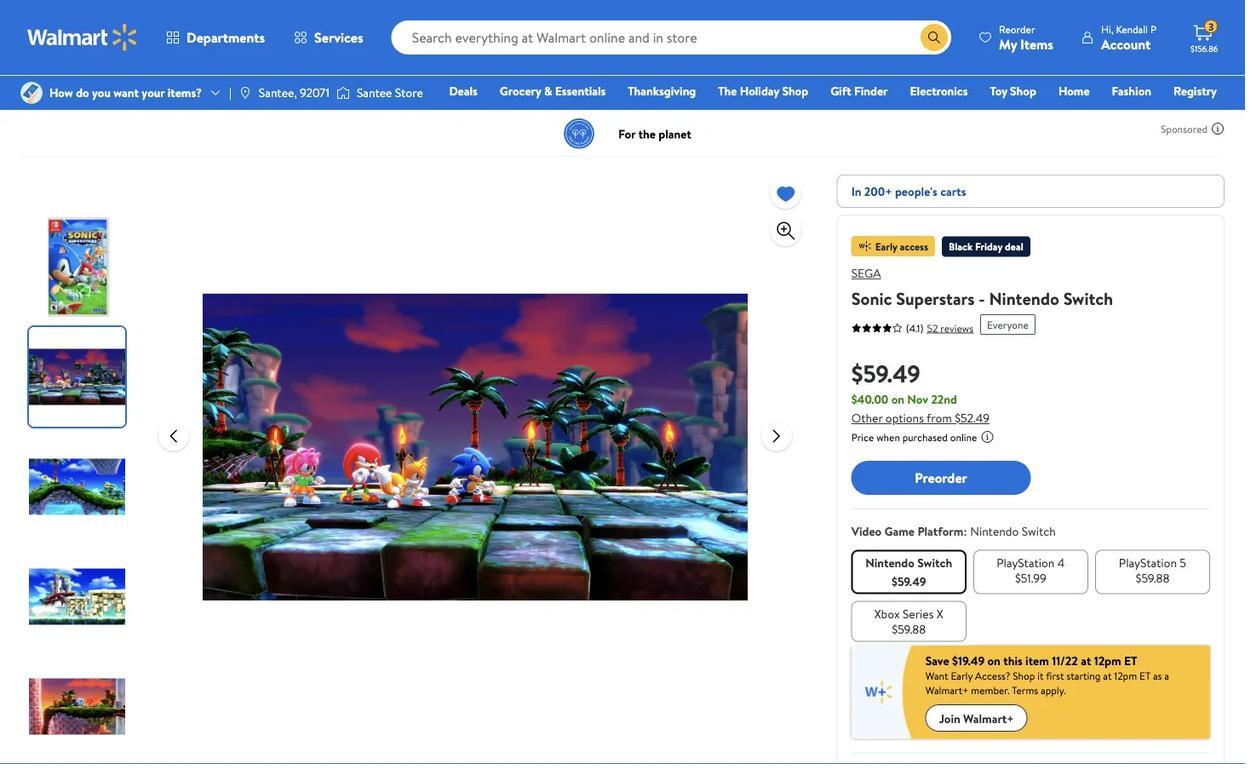 Task type: describe. For each thing, give the bounding box(es) containing it.
92071
[[300, 84, 330, 101]]

price when purchased online
[[852, 430, 977, 445]]

playstation 5 $59.88
[[1119, 554, 1187, 586]]

video games / nintendo / nintendo switch / nintendo switch games
[[20, 72, 401, 89]]

one
[[1087, 106, 1112, 123]]

registry link
[[1166, 82, 1225, 100]]

black friday deal
[[949, 239, 1024, 254]]

:
[[964, 523, 967, 540]]

game
[[885, 523, 915, 540]]

account
[[1101, 35, 1151, 53]]

shop right toy
[[1010, 83, 1037, 99]]

sonic superstars - nintendo switch - image 3 of 9 image
[[29, 437, 129, 537]]

in 200+ people's carts
[[852, 183, 966, 199]]

price
[[852, 430, 874, 445]]

grocery
[[500, 83, 541, 99]]

nintendo switch link
[[174, 72, 259, 89]]

3
[[1209, 19, 1214, 34]]

my
[[999, 35, 1017, 53]]

2 games from the left
[[366, 72, 401, 89]]

52 reviews link
[[924, 321, 974, 335]]

previous media item image
[[163, 426, 184, 446]]

early inside save $19.49 on this item 11/22 at 12pm et want early access? shop it first starting at 12pm et as a walmart+ member. terms apply.
[[951, 669, 973, 683]]

$52.49
[[955, 410, 990, 426]]

black
[[949, 239, 973, 254]]

registry one debit
[[1087, 83, 1217, 123]]

shop inside save $19.49 on this item 11/22 at 12pm et want early access? shop it first starting at 12pm et as a walmart+ member. terms apply.
[[1013, 669, 1035, 683]]

items?
[[168, 84, 202, 101]]

1 horizontal spatial et
[[1140, 669, 1151, 683]]

$156.86
[[1191, 43, 1218, 54]]

gift finder
[[831, 83, 888, 99]]

do
[[76, 84, 89, 101]]

video for video games / nintendo / nintendo switch / nintendo switch games
[[20, 72, 51, 89]]

remove from favorites list, sonic superstars - nintendo switch image
[[776, 183, 796, 204]]

other options from $52.49 button
[[852, 410, 990, 426]]

sega link
[[852, 265, 881, 282]]

toy shop link
[[983, 82, 1044, 100]]

 image for santee store
[[336, 84, 350, 101]]

grocery & essentials
[[500, 83, 606, 99]]

everyone
[[987, 317, 1029, 332]]

2 vertical spatial walmart+
[[963, 710, 1014, 726]]

hi,
[[1101, 22, 1114, 36]]

nintendo link
[[107, 72, 155, 89]]

200+
[[864, 183, 892, 199]]

sonic superstars - nintendo switch - image 4 of 9 image
[[29, 547, 129, 647]]

(4.1) 52 reviews
[[906, 321, 974, 335]]

you
[[92, 84, 111, 101]]

sonic superstars - nintendo switch - image 1 of 9 image
[[29, 217, 129, 317]]

1 / from the left
[[96, 72, 100, 89]]

$59.88 inside xbox series x $59.88
[[892, 621, 926, 637]]

as
[[1153, 669, 1162, 683]]

 image for santee, 92071
[[238, 86, 252, 100]]

walmart plus image
[[852, 645, 912, 739]]

early access
[[875, 239, 929, 253]]

gift finder link
[[823, 82, 896, 100]]

Search search field
[[392, 20, 952, 55]]

services
[[314, 28, 363, 47]]

sonic superstars - nintendo switch - image 5 of 9 image
[[29, 657, 129, 756]]

video for video game platform : nintendo switch
[[852, 523, 882, 540]]

1 horizontal spatial at
[[1103, 669, 1112, 683]]

search icon image
[[928, 31, 941, 44]]

items
[[1021, 35, 1054, 53]]

1 games from the left
[[53, 72, 89, 89]]

hi, kendall p account
[[1101, 22, 1157, 53]]

access
[[900, 239, 929, 253]]

video game platform : nintendo switch
[[852, 523, 1056, 540]]

santee, 92071
[[259, 84, 330, 101]]

|
[[229, 84, 232, 101]]

holiday
[[740, 83, 779, 99]]

in
[[852, 183, 862, 199]]

friday
[[975, 239, 1003, 254]]

playstation for $59.88
[[1119, 554, 1177, 571]]

nintendo switch games link
[[277, 72, 401, 89]]

sega sonic superstars - nintendo switch
[[852, 265, 1113, 310]]

&
[[544, 83, 552, 99]]

thanksgiving link
[[620, 82, 704, 100]]

want
[[114, 84, 139, 101]]

0 vertical spatial walmart+
[[1166, 106, 1217, 123]]

12pm left as
[[1114, 669, 1137, 683]]

Walmart Site-Wide search field
[[392, 20, 952, 55]]

gift
[[831, 83, 852, 99]]

this
[[1004, 652, 1023, 669]]

$59.88 inside playstation 5 $59.88
[[1136, 569, 1170, 586]]

registry
[[1174, 83, 1217, 99]]

4
[[1058, 554, 1065, 571]]

when
[[877, 430, 900, 445]]

sega
[[852, 265, 881, 282]]

nintendo inside the sega sonic superstars - nintendo switch
[[989, 286, 1060, 310]]

deals
[[449, 83, 478, 99]]

preorder button
[[852, 461, 1031, 495]]

toy shop
[[990, 83, 1037, 99]]

the holiday shop
[[718, 83, 809, 99]]

want
[[926, 669, 949, 683]]

departments button
[[152, 17, 279, 58]]

deal
[[1005, 239, 1024, 254]]

3 / from the left
[[266, 72, 270, 89]]

deals link
[[442, 82, 485, 100]]

sonic superstars - nintendo switch - image 2 of 9 image
[[29, 327, 129, 427]]

(4.1)
[[906, 321, 924, 335]]



Task type: locate. For each thing, give the bounding box(es) containing it.
member.
[[971, 683, 1010, 698]]

0 horizontal spatial $59.88
[[892, 621, 926, 637]]

from
[[927, 410, 952, 426]]

et
[[1124, 652, 1138, 669], [1140, 669, 1151, 683]]

$59.88
[[1136, 569, 1170, 586], [892, 621, 926, 637]]

2 / from the left
[[162, 72, 167, 89]]

 image left how
[[20, 82, 43, 104]]

0 horizontal spatial early
[[875, 239, 898, 253]]

1 vertical spatial early
[[951, 669, 973, 683]]

 image right '|'
[[238, 86, 252, 100]]

one debit link
[[1079, 106, 1152, 124]]

at right starting
[[1103, 669, 1112, 683]]

walmart+ up join
[[926, 683, 969, 698]]

12pm
[[1094, 652, 1122, 669], [1114, 669, 1137, 683]]

playstation for $51.99
[[997, 554, 1055, 571]]

next media item image
[[767, 426, 787, 446]]

home
[[1059, 83, 1090, 99]]

1 vertical spatial on
[[988, 652, 1001, 669]]

home link
[[1051, 82, 1098, 100]]

options
[[886, 410, 924, 426]]

switch inside the sega sonic superstars - nintendo switch
[[1064, 286, 1113, 310]]

at right '11/22' on the right
[[1081, 652, 1092, 669]]

walmart+ down member.
[[963, 710, 1014, 726]]

$19.49
[[952, 652, 985, 669]]

1 horizontal spatial $59.88
[[1136, 569, 1170, 586]]

p
[[1151, 22, 1157, 36]]

-
[[979, 286, 985, 310]]

other
[[852, 410, 883, 426]]

starting
[[1067, 669, 1101, 683]]

0 horizontal spatial at
[[1081, 652, 1092, 669]]

early left access
[[875, 239, 898, 253]]

on left this
[[988, 652, 1001, 669]]

debit
[[1115, 106, 1144, 123]]

reorder
[[999, 22, 1035, 36]]

playstation left 5
[[1119, 554, 1177, 571]]

$59.88 left 5
[[1136, 569, 1170, 586]]

on inside $59.49 $40.00 on nov 22nd other options from $52.49
[[892, 391, 905, 408]]

the
[[718, 83, 737, 99]]

22nd
[[931, 391, 957, 408]]

1 horizontal spatial early
[[951, 669, 973, 683]]

essentials
[[555, 83, 606, 99]]

reviews
[[941, 321, 974, 335]]

legal information image
[[981, 430, 994, 444]]

services button
[[279, 17, 378, 58]]

sponsored
[[1161, 121, 1208, 136]]

how
[[49, 84, 73, 101]]

0 horizontal spatial video
[[20, 72, 51, 89]]

departments
[[187, 28, 265, 47]]

shop
[[782, 83, 809, 99], [1010, 83, 1037, 99], [1013, 669, 1035, 683]]

12pm right '11/22' on the right
[[1094, 652, 1122, 669]]

0 vertical spatial $59.88
[[1136, 569, 1170, 586]]

video game platform list
[[848, 546, 1214, 645]]

/
[[96, 72, 100, 89], [162, 72, 167, 89], [266, 72, 270, 89]]

electronics
[[910, 83, 968, 99]]

shop left 'it' at right bottom
[[1013, 669, 1035, 683]]

xbox series x $59.88
[[875, 605, 944, 637]]

on inside save $19.49 on this item 11/22 at 12pm et want early access? shop it first starting at 12pm et as a walmart+ member. terms apply.
[[988, 652, 1001, 669]]

ad disclaimer and feedback for skylinedisplayad image
[[1211, 122, 1225, 135]]

walmart+ down registry link
[[1166, 106, 1217, 123]]

playstation
[[997, 554, 1055, 571], [1119, 554, 1177, 571]]

it
[[1038, 669, 1044, 683]]

0 horizontal spatial et
[[1124, 652, 1138, 669]]

1 vertical spatial video
[[852, 523, 882, 540]]

video games link
[[20, 72, 89, 89]]

$59.49 up series
[[892, 573, 926, 589]]

how do you want your items?
[[49, 84, 202, 101]]

52
[[927, 321, 938, 335]]

/ right do
[[96, 72, 100, 89]]

0 horizontal spatial /
[[96, 72, 100, 89]]

x
[[937, 605, 944, 622]]

nintendo inside nintendo switch $59.49
[[866, 554, 915, 571]]

purchased
[[903, 430, 948, 445]]

playstation inside playstation 5 $59.88
[[1119, 554, 1177, 571]]

on
[[892, 391, 905, 408], [988, 652, 1001, 669]]

walmart image
[[27, 24, 138, 51]]

2 horizontal spatial  image
[[336, 84, 350, 101]]

0 horizontal spatial on
[[892, 391, 905, 408]]

walmart+ link
[[1159, 106, 1225, 124]]

1 vertical spatial $59.88
[[892, 621, 926, 637]]

nintendo switch $59.49
[[866, 554, 953, 589]]

1 horizontal spatial playstation
[[1119, 554, 1177, 571]]

0 vertical spatial early
[[875, 239, 898, 253]]

join
[[939, 710, 961, 726]]

 image right 92071
[[336, 84, 350, 101]]

playstation inside playstation 4 $51.99
[[997, 554, 1055, 571]]

on left nov
[[892, 391, 905, 408]]

electronics link
[[903, 82, 976, 100]]

walmart+ inside save $19.49 on this item 11/22 at 12pm et want early access? shop it first starting at 12pm et as a walmart+ member. terms apply.
[[926, 683, 969, 698]]

1 vertical spatial $59.49
[[892, 573, 926, 589]]

switch inside nintendo switch $59.49
[[918, 554, 953, 571]]

preorder
[[915, 468, 968, 487]]

video left do
[[20, 72, 51, 89]]

kendall
[[1116, 22, 1148, 36]]

$59.88 left x
[[892, 621, 926, 637]]

$59.49 $40.00 on nov 22nd other options from $52.49
[[852, 357, 990, 426]]

1 vertical spatial walmart+
[[926, 683, 969, 698]]

1 horizontal spatial video
[[852, 523, 882, 540]]

online
[[950, 430, 977, 445]]

0 horizontal spatial playstation
[[997, 554, 1055, 571]]

sonic superstars - nintendo switch image
[[203, 175, 748, 720]]

nintendo
[[107, 72, 155, 89], [174, 72, 222, 89], [277, 72, 326, 89], [989, 286, 1060, 310], [971, 523, 1019, 540], [866, 554, 915, 571]]

save
[[926, 652, 950, 669]]

save $19.49 on this item 11/22 at 12pm et element
[[926, 652, 1138, 669]]

at
[[1081, 652, 1092, 669], [1103, 669, 1112, 683]]

toy
[[990, 83, 1008, 99]]

1 horizontal spatial  image
[[238, 86, 252, 100]]

/ right '|'
[[266, 72, 270, 89]]

0 horizontal spatial  image
[[20, 82, 43, 104]]

$59.49 up $40.00
[[852, 357, 921, 390]]

carts
[[941, 183, 966, 199]]

superstars
[[896, 286, 975, 310]]

 image for how do you want your items?
[[20, 82, 43, 104]]

 image
[[20, 82, 43, 104], [336, 84, 350, 101], [238, 86, 252, 100]]

santee store
[[357, 84, 423, 101]]

2 horizontal spatial /
[[266, 72, 270, 89]]

playstation left 4
[[997, 554, 1055, 571]]

early right want
[[951, 669, 973, 683]]

early
[[875, 239, 898, 253], [951, 669, 973, 683]]

reorder my items
[[999, 22, 1054, 53]]

$51.99
[[1015, 569, 1047, 586]]

0 vertical spatial on
[[892, 391, 905, 408]]

series
[[903, 605, 934, 622]]

shop right 'holiday'
[[782, 83, 809, 99]]

video
[[20, 72, 51, 89], [852, 523, 882, 540]]

1 horizontal spatial games
[[366, 72, 401, 89]]

a
[[1165, 669, 1170, 683]]

zoom image modal image
[[776, 221, 796, 241]]

video left game
[[852, 523, 882, 540]]

first
[[1046, 669, 1064, 683]]

games
[[53, 72, 89, 89], [366, 72, 401, 89]]

fashion link
[[1105, 82, 1159, 100]]

on for $59.49
[[892, 391, 905, 408]]

2 playstation from the left
[[1119, 554, 1177, 571]]

1 horizontal spatial on
[[988, 652, 1001, 669]]

save $19.49 on this item 11/22 at 12pm et want early access? shop it first starting at 12pm et as a walmart+ member. terms apply.
[[926, 652, 1170, 698]]

join walmart+ link
[[926, 704, 1028, 732]]

$59.49 inside nintendo switch $59.49
[[892, 573, 926, 589]]

1 horizontal spatial /
[[162, 72, 167, 89]]

fashion
[[1112, 83, 1152, 99]]

$59.49 inside $59.49 $40.00 on nov 22nd other options from $52.49
[[852, 357, 921, 390]]

store
[[395, 84, 423, 101]]

nov
[[908, 391, 929, 408]]

1 playstation from the left
[[997, 554, 1055, 571]]

walmart+
[[1166, 106, 1217, 123], [926, 683, 969, 698], [963, 710, 1014, 726]]

0 vertical spatial $59.49
[[852, 357, 921, 390]]

$40.00
[[852, 391, 889, 408]]

0 horizontal spatial games
[[53, 72, 89, 89]]

the holiday shop link
[[711, 82, 816, 100]]

thanksgiving
[[628, 83, 696, 99]]

on for save
[[988, 652, 1001, 669]]

/ left items?
[[162, 72, 167, 89]]

0 vertical spatial video
[[20, 72, 51, 89]]



Task type: vqa. For each thing, say whether or not it's contained in the screenshot.
walmart+ Link
yes



